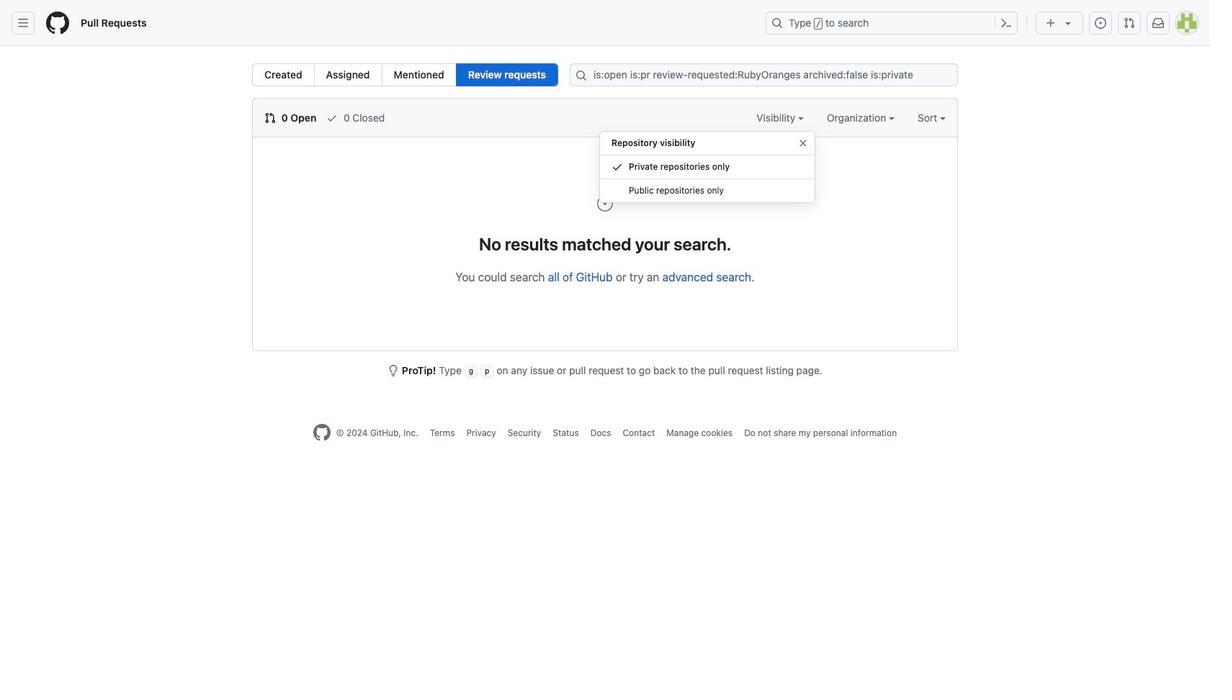 Task type: locate. For each thing, give the bounding box(es) containing it.
plus image
[[1045, 17, 1057, 29]]

homepage image
[[46, 12, 69, 35], [313, 425, 331, 442]]

filter by repository visiblity menu
[[599, 125, 816, 215]]

light bulb image
[[388, 365, 399, 377]]

check image
[[612, 161, 623, 173]]

0 horizontal spatial issue opened image
[[597, 195, 614, 213]]

issue opened image
[[1095, 17, 1107, 29], [597, 195, 614, 213]]

issue opened image down check icon
[[597, 195, 614, 213]]

0 vertical spatial issue opened image
[[1095, 17, 1107, 29]]

1 vertical spatial homepage image
[[313, 425, 331, 442]]

issue opened image left git pull request image
[[1095, 17, 1107, 29]]

0 horizontal spatial homepage image
[[46, 12, 69, 35]]

git pull request image
[[264, 112, 276, 124]]

1 horizontal spatial issue opened image
[[1095, 17, 1107, 29]]



Task type: vqa. For each thing, say whether or not it's contained in the screenshot.
smiley icon
no



Task type: describe. For each thing, give the bounding box(es) containing it.
Issues search field
[[570, 63, 958, 86]]

0 vertical spatial homepage image
[[46, 12, 69, 35]]

pull requests element
[[252, 63, 558, 86]]

1 vertical spatial issue opened image
[[597, 195, 614, 213]]

triangle down image
[[1063, 17, 1074, 29]]

close menu image
[[798, 138, 809, 149]]

git pull request image
[[1124, 17, 1135, 29]]

check image
[[327, 112, 338, 124]]

Search all issues text field
[[570, 63, 958, 86]]

search image
[[576, 70, 587, 81]]

notifications image
[[1153, 17, 1164, 29]]

1 horizontal spatial homepage image
[[313, 425, 331, 442]]

command palette image
[[1001, 17, 1012, 29]]



